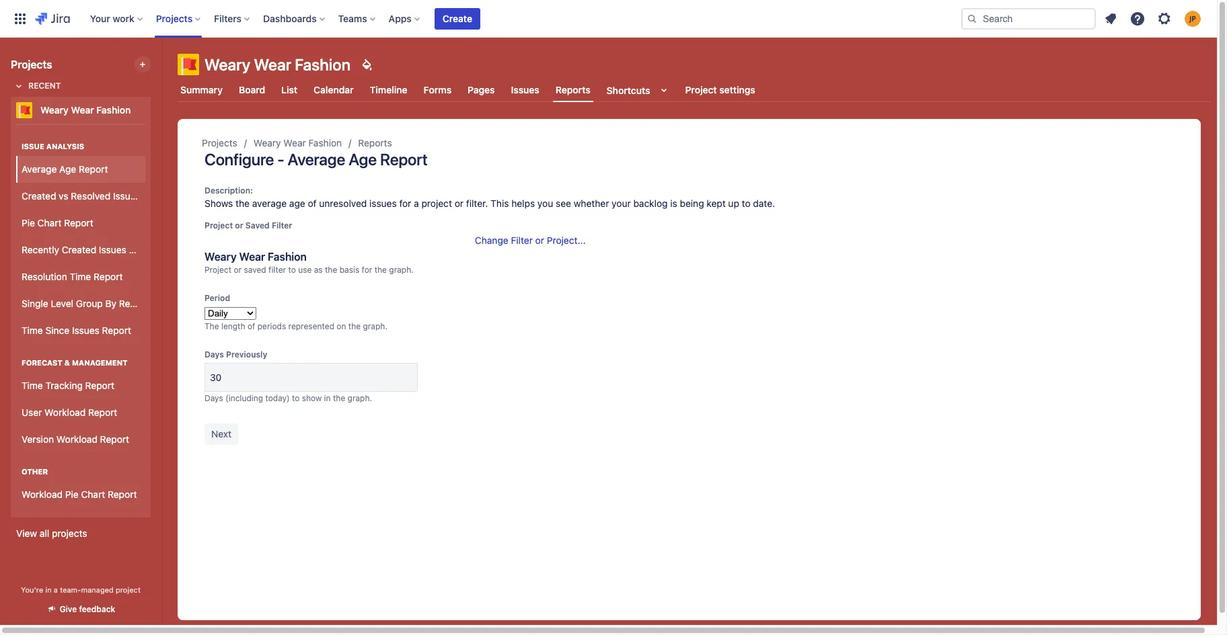 Task type: describe. For each thing, give the bounding box(es) containing it.
you're
[[21, 586, 43, 595]]

settings image
[[1157, 10, 1173, 27]]

0 horizontal spatial filter
[[272, 221, 292, 231]]

1 vertical spatial weary wear fashion link
[[254, 135, 342, 151]]

wear up saved
[[239, 251, 265, 263]]

projects link
[[202, 135, 237, 151]]

tab list containing reports
[[170, 78, 1219, 102]]

issues inside recently created issues report link
[[99, 244, 126, 255]]

weary wear fashion up list
[[205, 55, 351, 74]]

analysis
[[46, 142, 84, 151]]

Search field
[[962, 8, 1096, 29]]

pages
[[468, 84, 495, 96]]

1 vertical spatial pie
[[65, 489, 79, 500]]

work
[[113, 12, 134, 24]]

managed
[[81, 586, 114, 595]]

weary wear fashion up saved
[[205, 251, 307, 263]]

workload for user
[[45, 407, 86, 418]]

project...
[[547, 235, 586, 246]]

single
[[22, 298, 48, 309]]

backlog
[[633, 198, 668, 209]]

add to starred image
[[147, 102, 163, 118]]

configure
[[205, 150, 274, 169]]

date.
[[753, 198, 775, 209]]

resolution
[[22, 271, 67, 282]]

1 vertical spatial filter
[[511, 235, 533, 246]]

user
[[22, 407, 42, 418]]

dashboards button
[[259, 8, 330, 29]]

see
[[556, 198, 571, 209]]

pie chart report link
[[16, 210, 145, 237]]

primary element
[[8, 0, 962, 37]]

graph. for the length of periods represented on the graph.
[[363, 322, 388, 332]]

(including
[[225, 394, 263, 404]]

projects button
[[152, 8, 206, 29]]

weary down recent
[[40, 104, 69, 116]]

view
[[16, 528, 37, 540]]

give
[[60, 605, 77, 615]]

this
[[491, 198, 509, 209]]

teams button
[[334, 8, 381, 29]]

the right show
[[333, 394, 345, 404]]

0 vertical spatial created
[[22, 190, 56, 202]]

on
[[337, 322, 346, 332]]

the right as
[[325, 265, 337, 275]]

change
[[475, 235, 508, 246]]

1 horizontal spatial average
[[288, 150, 345, 169]]

1 vertical spatial a
[[54, 586, 58, 595]]

sidebar navigation image
[[147, 54, 176, 81]]

workload pie chart report
[[22, 489, 137, 500]]

calendar link
[[311, 78, 356, 102]]

the right on
[[348, 322, 361, 332]]

apps
[[389, 12, 412, 24]]

unresolved
[[319, 198, 367, 209]]

summary link
[[178, 78, 225, 102]]

whether
[[574, 198, 609, 209]]

0 vertical spatial graph.
[[389, 265, 414, 275]]

average age report
[[22, 163, 108, 175]]

created vs resolved issues report
[[22, 190, 172, 202]]

notifications image
[[1103, 10, 1119, 27]]

weary up period
[[205, 251, 237, 263]]

days for days previously
[[205, 350, 224, 360]]

recently created issues report link
[[16, 237, 158, 264]]

your work
[[90, 12, 134, 24]]

period
[[205, 293, 230, 303]]

0 horizontal spatial of
[[248, 322, 255, 332]]

time for tracking
[[22, 380, 43, 391]]

average inside group
[[22, 163, 57, 175]]

forms link
[[421, 78, 454, 102]]

view all projects link
[[11, 522, 151, 546]]

create
[[443, 12, 472, 24]]

your work button
[[86, 8, 148, 29]]

issues inside issues link
[[511, 84, 539, 96]]

pie chart report
[[22, 217, 93, 229]]

a inside description: shows the average age of unresolved issues for a project or filter. this helps you see whether your backlog is being kept up to date.
[[414, 198, 419, 209]]

by
[[105, 298, 116, 309]]

1 vertical spatial to
[[288, 265, 296, 275]]

vs
[[59, 190, 68, 202]]

show
[[302, 394, 322, 404]]

other
[[22, 468, 48, 476]]

filters button
[[210, 8, 255, 29]]

saved
[[245, 221, 270, 231]]

being
[[680, 198, 704, 209]]

collapse recent projects image
[[11, 78, 27, 94]]

summary
[[180, 84, 223, 96]]

search image
[[967, 13, 978, 24]]

2 vertical spatial to
[[292, 394, 300, 404]]

1 horizontal spatial age
[[349, 150, 377, 169]]

list link
[[279, 78, 300, 102]]

forecast
[[22, 359, 63, 367]]

1 horizontal spatial reports
[[556, 84, 591, 95]]

1 group from the top
[[16, 124, 172, 517]]

project inside description: shows the average age of unresolved issues for a project or filter. this helps you see whether your backlog is being kept up to date.
[[422, 198, 452, 209]]

weary wear fashion up -
[[254, 137, 342, 149]]

projects for projects link
[[202, 137, 237, 149]]

tracking
[[45, 380, 83, 391]]

time since issues report link
[[16, 318, 145, 345]]

0 horizontal spatial project
[[116, 586, 141, 595]]

pages link
[[465, 78, 498, 102]]

shows
[[205, 198, 233, 209]]

fashion up calendar
[[295, 55, 351, 74]]

filter.
[[466, 198, 488, 209]]

the inside description: shows the average age of unresolved issues for a project or filter. this helps you see whether your backlog is being kept up to date.
[[236, 198, 250, 209]]

resolution time report link
[[16, 264, 145, 291]]

apps button
[[385, 8, 425, 29]]

forecast & management
[[22, 359, 128, 367]]

dashboards
[[263, 12, 317, 24]]

days (including today) to show in the graph.
[[205, 394, 372, 404]]

represented
[[288, 322, 334, 332]]

1 vertical spatial in
[[45, 586, 52, 595]]



Task type: locate. For each thing, give the bounding box(es) containing it.
created left the vs
[[22, 190, 56, 202]]

time down forecast
[[22, 380, 43, 391]]

group
[[76, 298, 103, 309]]

1 vertical spatial created
[[62, 244, 96, 255]]

&
[[64, 359, 70, 367]]

0 vertical spatial of
[[308, 198, 317, 209]]

0 vertical spatial days
[[205, 350, 224, 360]]

your profile and settings image
[[1185, 10, 1201, 27]]

issues right pages
[[511, 84, 539, 96]]

1 horizontal spatial filter
[[511, 235, 533, 246]]

banner containing your work
[[0, 0, 1217, 38]]

for
[[399, 198, 411, 209], [362, 265, 372, 275]]

weary up board
[[205, 55, 250, 74]]

helps
[[512, 198, 535, 209]]

as
[[314, 265, 323, 275]]

a right issues at left
[[414, 198, 419, 209]]

average
[[252, 198, 287, 209]]

timeline
[[370, 84, 407, 96]]

change filter or project... link
[[475, 234, 586, 248]]

recently
[[22, 244, 59, 255]]

weary up -
[[254, 137, 281, 149]]

give feedback button
[[38, 599, 123, 621]]

None text field
[[205, 363, 418, 392]]

to right up at the right
[[742, 198, 751, 209]]

issues inside time since issues report link
[[72, 325, 99, 336]]

time tracking report link
[[16, 373, 145, 400]]

workload pie chart report link
[[16, 482, 145, 509]]

0 vertical spatial weary wear fashion link
[[11, 97, 145, 124]]

version workload report link
[[16, 427, 145, 454]]

weary wear fashion
[[205, 55, 351, 74], [40, 104, 131, 116], [254, 137, 342, 149], [205, 251, 307, 263]]

filter right change
[[511, 235, 533, 246]]

is
[[670, 198, 677, 209]]

days for days (including today) to show in the graph.
[[205, 394, 223, 404]]

fashion left add to starred "image"
[[96, 104, 131, 116]]

the length of periods represented on the graph.
[[205, 322, 388, 332]]

workload for version
[[56, 434, 98, 445]]

0 vertical spatial time
[[70, 271, 91, 282]]

change filter or project...
[[475, 235, 586, 246]]

pie up projects on the bottom left
[[65, 489, 79, 500]]

0 vertical spatial chart
[[37, 217, 62, 229]]

issues
[[369, 198, 397, 209]]

to left show
[[292, 394, 300, 404]]

0 horizontal spatial age
[[59, 163, 76, 175]]

workload inside group
[[22, 489, 63, 500]]

issue
[[22, 142, 44, 151]]

project for project or saved filter
[[205, 221, 233, 231]]

pie up recently
[[22, 217, 35, 229]]

set background color image
[[359, 57, 375, 73]]

2 vertical spatial projects
[[202, 137, 237, 149]]

team-
[[60, 586, 81, 595]]

wear up -
[[284, 137, 306, 149]]

project for project or saved filter to use as the basis for the graph.
[[205, 265, 232, 275]]

chart up recently
[[37, 217, 62, 229]]

average down issue
[[22, 163, 57, 175]]

weary wear fashion link down list link
[[254, 135, 342, 151]]

issue analysis
[[22, 142, 84, 151]]

a left the team-
[[54, 586, 58, 595]]

2 vertical spatial workload
[[22, 489, 63, 500]]

reports link
[[358, 135, 392, 151]]

filter right saved
[[272, 221, 292, 231]]

2 horizontal spatial projects
[[202, 137, 237, 149]]

1 vertical spatial of
[[248, 322, 255, 332]]

fashion
[[295, 55, 351, 74], [96, 104, 131, 116], [309, 137, 342, 149], [268, 251, 307, 263]]

1 horizontal spatial chart
[[81, 489, 105, 500]]

average age report link
[[16, 156, 145, 183]]

0 vertical spatial for
[[399, 198, 411, 209]]

for right 'basis'
[[362, 265, 372, 275]]

2 vertical spatial graph.
[[348, 394, 372, 404]]

to inside description: shows the average age of unresolved issues for a project or filter. this helps you see whether your backlog is being kept up to date.
[[742, 198, 751, 209]]

1 vertical spatial days
[[205, 394, 223, 404]]

1 vertical spatial projects
[[11, 59, 52, 71]]

the
[[236, 198, 250, 209], [325, 265, 337, 275], [375, 265, 387, 275], [348, 322, 361, 332], [333, 394, 345, 404]]

issues right resolved
[[113, 190, 141, 202]]

previously
[[226, 350, 267, 360]]

resolution time report
[[22, 271, 123, 282]]

2 vertical spatial time
[[22, 380, 43, 391]]

1 vertical spatial project
[[116, 586, 141, 595]]

projects
[[52, 528, 87, 540]]

age up unresolved
[[349, 150, 377, 169]]

projects up configure
[[202, 137, 237, 149]]

project settings link
[[683, 78, 758, 102]]

issues inside "created vs resolved issues report" link
[[113, 190, 141, 202]]

filter
[[272, 221, 292, 231], [511, 235, 533, 246]]

jira image
[[35, 10, 70, 27], [35, 10, 70, 27]]

the down description: on the top
[[236, 198, 250, 209]]

1 horizontal spatial a
[[414, 198, 419, 209]]

age inside group
[[59, 163, 76, 175]]

chart up view all projects link
[[81, 489, 105, 500]]

0 vertical spatial in
[[324, 394, 331, 404]]

chart inside group
[[81, 489, 105, 500]]

management
[[72, 359, 128, 367]]

days left '(including' in the left bottom of the page
[[205, 394, 223, 404]]

0 vertical spatial workload
[[45, 407, 86, 418]]

2 days from the top
[[205, 394, 223, 404]]

issues down pie chart report link at the top of the page
[[99, 244, 126, 255]]

teams
[[338, 12, 367, 24]]

issues down single level group by report link
[[72, 325, 99, 336]]

resolved
[[71, 190, 110, 202]]

fashion up filter
[[268, 251, 307, 263]]

time left since
[[22, 325, 43, 336]]

of right age
[[308, 198, 317, 209]]

weary wear fashion link up analysis at the left of the page
[[11, 97, 145, 124]]

0 horizontal spatial in
[[45, 586, 52, 595]]

for inside description: shows the average age of unresolved issues for a project or filter. this helps you see whether your backlog is being kept up to date.
[[399, 198, 411, 209]]

1 vertical spatial for
[[362, 265, 372, 275]]

of
[[308, 198, 317, 209], [248, 322, 255, 332]]

project down shows
[[205, 221, 233, 231]]

workload down other
[[22, 489, 63, 500]]

0 vertical spatial filter
[[272, 221, 292, 231]]

projects up recent
[[11, 59, 52, 71]]

group
[[16, 124, 172, 517], [16, 128, 172, 349], [16, 345, 145, 458]]

graph. right show
[[348, 394, 372, 404]]

0 vertical spatial project
[[422, 198, 452, 209]]

age down analysis at the left of the page
[[59, 163, 76, 175]]

graph. right on
[[363, 322, 388, 332]]

reports down timeline link
[[358, 137, 392, 149]]

pie
[[22, 217, 35, 229], [65, 489, 79, 500]]

you're in a team-managed project
[[21, 586, 141, 595]]

saved
[[244, 265, 266, 275]]

version workload report
[[22, 434, 129, 445]]

tab list
[[170, 78, 1219, 102]]

view all projects
[[16, 528, 87, 540]]

the right 'basis'
[[375, 265, 387, 275]]

1 horizontal spatial weary wear fashion link
[[254, 135, 342, 151]]

timeline link
[[367, 78, 410, 102]]

project settings
[[685, 84, 756, 96]]

1 vertical spatial graph.
[[363, 322, 388, 332]]

workload down tracking
[[45, 407, 86, 418]]

1 horizontal spatial projects
[[156, 12, 193, 24]]

1 vertical spatial workload
[[56, 434, 98, 445]]

graph. right 'basis'
[[389, 265, 414, 275]]

of inside description: shows the average age of unresolved issues for a project or filter. this helps you see whether your backlog is being kept up to date.
[[308, 198, 317, 209]]

single level group by report link
[[16, 291, 148, 318]]

time for since
[[22, 325, 43, 336]]

all
[[40, 528, 49, 540]]

projects right "work" at the top left of page
[[156, 12, 193, 24]]

of right length at the left bottom
[[248, 322, 255, 332]]

0 horizontal spatial projects
[[11, 59, 52, 71]]

group containing time tracking report
[[16, 345, 145, 458]]

2 vertical spatial project
[[205, 265, 232, 275]]

age
[[349, 150, 377, 169], [59, 163, 76, 175]]

1 vertical spatial project
[[205, 221, 233, 231]]

age
[[289, 198, 305, 209]]

up
[[728, 198, 739, 209]]

appswitcher icon image
[[12, 10, 28, 27]]

project up period
[[205, 265, 232, 275]]

chart
[[37, 217, 62, 229], [81, 489, 105, 500]]

project
[[685, 84, 717, 96], [205, 221, 233, 231], [205, 265, 232, 275]]

0 vertical spatial projects
[[156, 12, 193, 24]]

periods
[[258, 322, 286, 332]]

3 group from the top
[[16, 345, 145, 458]]

version
[[22, 434, 54, 445]]

filters
[[214, 12, 242, 24]]

1 vertical spatial chart
[[81, 489, 105, 500]]

time down recently created issues report link
[[70, 271, 91, 282]]

kept
[[707, 198, 726, 209]]

to left use
[[288, 265, 296, 275]]

feedback
[[79, 605, 115, 615]]

1 horizontal spatial in
[[324, 394, 331, 404]]

basis
[[340, 265, 359, 275]]

wear up list
[[254, 55, 291, 74]]

time inside resolution time report link
[[70, 271, 91, 282]]

1 horizontal spatial for
[[399, 198, 411, 209]]

1 vertical spatial time
[[22, 325, 43, 336]]

banner
[[0, 0, 1217, 38]]

workload down user workload report link on the bottom of page
[[56, 434, 98, 445]]

create project image
[[137, 59, 148, 70]]

0 horizontal spatial reports
[[358, 137, 392, 149]]

project right managed
[[116, 586, 141, 595]]

0 vertical spatial reports
[[556, 84, 591, 95]]

projects inside popup button
[[156, 12, 193, 24]]

settings
[[719, 84, 756, 96]]

filter
[[269, 265, 286, 275]]

time inside time tracking report link
[[22, 380, 43, 391]]

1 vertical spatial reports
[[358, 137, 392, 149]]

time tracking report
[[22, 380, 114, 391]]

1 horizontal spatial project
[[422, 198, 452, 209]]

None submit
[[205, 424, 238, 445]]

0 vertical spatial project
[[685, 84, 717, 96]]

0 horizontal spatial weary wear fashion link
[[11, 97, 145, 124]]

wear up analysis at the left of the page
[[71, 104, 94, 116]]

0 horizontal spatial average
[[22, 163, 57, 175]]

0 horizontal spatial chart
[[37, 217, 62, 229]]

time inside time since issues report link
[[22, 325, 43, 336]]

0 horizontal spatial created
[[22, 190, 56, 202]]

2 group from the top
[[16, 128, 172, 349]]

you
[[538, 198, 553, 209]]

calendar
[[314, 84, 354, 96]]

workload pie chart report group
[[16, 454, 145, 513]]

help image
[[1130, 10, 1146, 27]]

weary
[[205, 55, 250, 74], [40, 104, 69, 116], [254, 137, 281, 149], [205, 251, 237, 263]]

shortcuts
[[607, 84, 650, 96]]

0 vertical spatial a
[[414, 198, 419, 209]]

0 vertical spatial pie
[[22, 217, 35, 229]]

1 horizontal spatial pie
[[65, 489, 79, 500]]

1 horizontal spatial created
[[62, 244, 96, 255]]

0 horizontal spatial for
[[362, 265, 372, 275]]

weary wear fashion up analysis at the left of the page
[[40, 104, 131, 116]]

since
[[45, 325, 69, 336]]

or inside description: shows the average age of unresolved issues for a project or filter. this helps you see whether your backlog is being kept up to date.
[[455, 198, 464, 209]]

issues link
[[508, 78, 542, 102]]

shortcuts button
[[604, 78, 675, 102]]

average
[[288, 150, 345, 169], [22, 163, 57, 175]]

project for project settings
[[685, 84, 717, 96]]

created down pie chart report link at the top of the page
[[62, 244, 96, 255]]

0 horizontal spatial pie
[[22, 217, 35, 229]]

recent
[[28, 81, 61, 91]]

in right show
[[324, 394, 331, 404]]

in right you're
[[45, 586, 52, 595]]

1 horizontal spatial of
[[308, 198, 317, 209]]

project left the filter.
[[422, 198, 452, 209]]

time since issues report
[[22, 325, 131, 336]]

0 horizontal spatial a
[[54, 586, 58, 595]]

fashion up "configure - average age report"
[[309, 137, 342, 149]]

days down the
[[205, 350, 224, 360]]

list
[[281, 84, 298, 96]]

average right -
[[288, 150, 345, 169]]

user workload report
[[22, 407, 117, 418]]

project or saved filter
[[205, 221, 292, 231]]

0 vertical spatial to
[[742, 198, 751, 209]]

for right issues at left
[[399, 198, 411, 209]]

forms
[[424, 84, 452, 96]]

reports
[[556, 84, 591, 95], [358, 137, 392, 149]]

project left settings
[[685, 84, 717, 96]]

graph. for days (including today) to show in the graph.
[[348, 394, 372, 404]]

reports right issues link
[[556, 84, 591, 95]]

use
[[298, 265, 312, 275]]

1 days from the top
[[205, 350, 224, 360]]

days previously
[[205, 350, 267, 360]]

your
[[612, 198, 631, 209]]

projects for 'projects' popup button on the top of the page
[[156, 12, 193, 24]]



Task type: vqa. For each thing, say whether or not it's contained in the screenshot.
'report' inside Resolution Time Report link
yes



